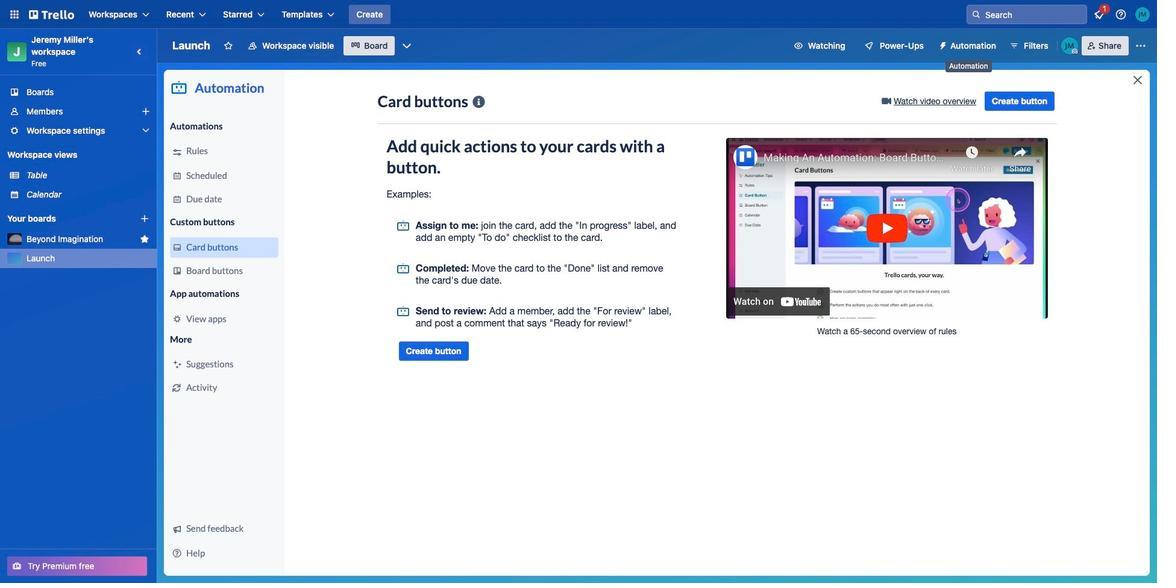 Task type: describe. For each thing, give the bounding box(es) containing it.
star or unstar board image
[[224, 41, 233, 51]]

back to home image
[[29, 5, 74, 24]]

add board image
[[140, 214, 150, 224]]

starred icon image
[[140, 235, 150, 244]]

1 notification image
[[1093, 7, 1107, 22]]

0 horizontal spatial jeremy miller (jeremymiller198) image
[[1062, 37, 1079, 54]]

Search field
[[982, 6, 1087, 23]]

primary element
[[0, 0, 1158, 29]]

customize views image
[[401, 40, 413, 52]]

1 horizontal spatial jeremy miller (jeremymiller198) image
[[1136, 7, 1151, 22]]



Task type: locate. For each thing, give the bounding box(es) containing it.
sm image
[[934, 36, 951, 53]]

0 vertical spatial jeremy miller (jeremymiller198) image
[[1136, 7, 1151, 22]]

Board name text field
[[166, 36, 216, 55]]

tooltip
[[946, 60, 992, 72]]

your boards with 2 items element
[[7, 212, 122, 226]]

jeremy miller (jeremymiller198) image right open information menu 'image'
[[1136, 7, 1151, 22]]

jeremy miller (jeremymiller198) image down search field in the right of the page
[[1062, 37, 1079, 54]]

workspace navigation collapse icon image
[[131, 43, 148, 60]]

show menu image
[[1135, 40, 1147, 52]]

1 vertical spatial jeremy miller (jeremymiller198) image
[[1062, 37, 1079, 54]]

jeremy miller (jeremymiller198) image
[[1136, 7, 1151, 22], [1062, 37, 1079, 54]]

open information menu image
[[1116, 8, 1128, 21]]

this member is an admin of this board. image
[[1073, 49, 1078, 54]]

search image
[[972, 10, 982, 19]]



Task type: vqa. For each thing, say whether or not it's contained in the screenshot.
Open information menu "image"
yes



